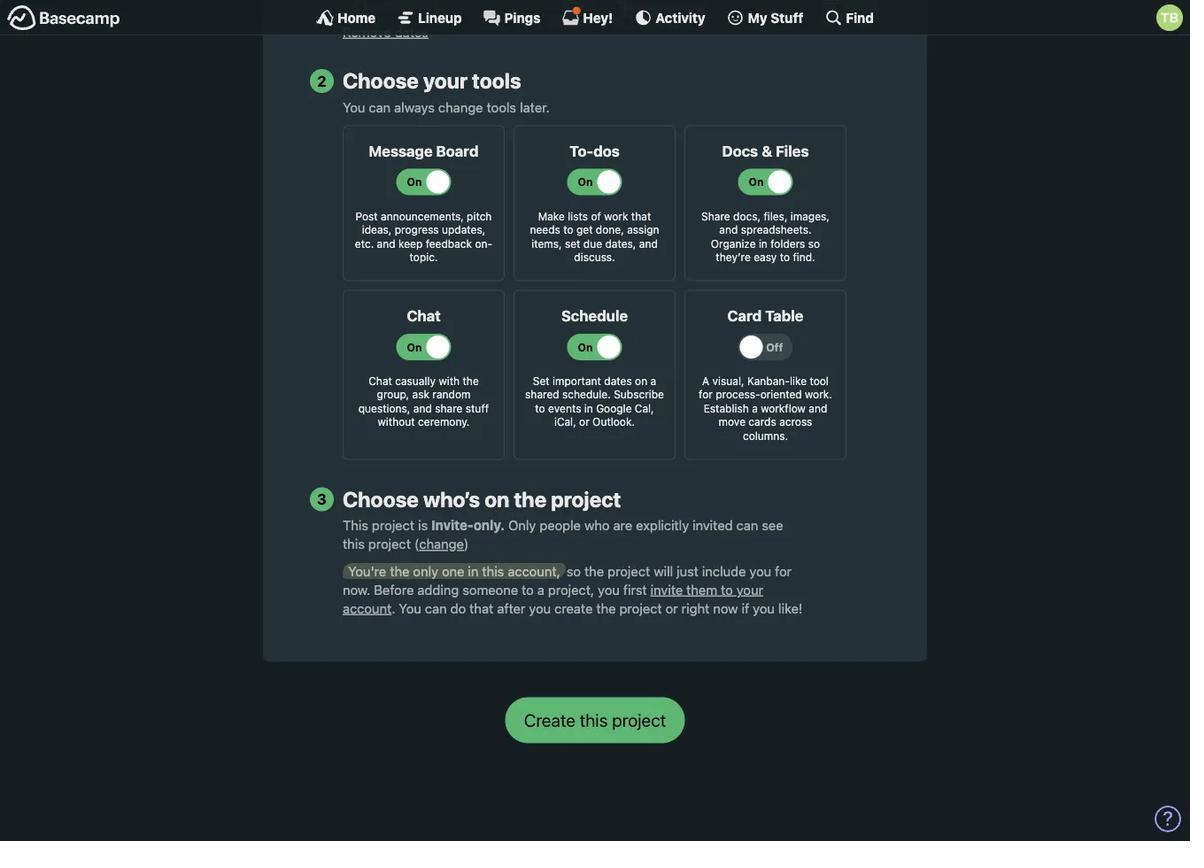 Task type: describe. For each thing, give the bounding box(es) containing it.
share
[[435, 403, 463, 415]]

docs,
[[734, 210, 761, 223]]

without
[[378, 417, 415, 429]]

choose who's on the project
[[343, 487, 621, 512]]

tool
[[810, 375, 829, 388]]

a inside set important dates on a shared schedule. subscribe to events in google cal, ical, or outlook.
[[651, 375, 657, 388]]

can inside only people who are explicitly invited can see this project (
[[737, 519, 759, 534]]

project left is
[[372, 519, 415, 534]]

project inside "so the project will just include you for now. before adding someone to a project, you first"
[[608, 564, 651, 580]]

folders
[[771, 238, 806, 250]]

invite-
[[432, 519, 474, 534]]

.
[[392, 601, 396, 617]]

invite them to your account link
[[343, 583, 764, 617]]

create
[[555, 601, 593, 617]]

chat for chat casually with the group, ask random questions, and share stuff without ceremony.
[[369, 375, 392, 388]]

questions,
[[359, 403, 411, 415]]

that for work
[[632, 210, 651, 223]]

and inside chat casually with the group, ask random questions, and share stuff without ceremony.
[[414, 403, 432, 415]]

is
[[418, 519, 428, 534]]

that for do
[[470, 601, 494, 617]]

someone
[[463, 583, 518, 598]]

project up who
[[551, 487, 621, 512]]

lineup link
[[397, 9, 462, 27]]

docs & files
[[723, 143, 809, 160]]

your inside invite them to your account
[[737, 583, 764, 598]]

the right "create"
[[597, 601, 616, 617]]

1 vertical spatial this
[[482, 564, 504, 580]]

progress
[[395, 224, 439, 236]]

one
[[442, 564, 465, 580]]

set important dates on a shared schedule. subscribe to events in google cal, ical, or outlook.
[[525, 375, 664, 429]]

important
[[553, 375, 602, 388]]

images,
[[791, 210, 830, 223]]

feedback
[[426, 238, 472, 250]]

board
[[436, 143, 479, 160]]

to inside share docs, files, images, and spreadsheets. organize in folders so they're easy to find.
[[780, 252, 790, 264]]

only people who are explicitly invited can see this project (
[[343, 519, 784, 553]]

you're
[[348, 564, 387, 580]]

on-
[[475, 238, 493, 250]]

on inside set important dates on a shared schedule. subscribe to events in google cal, ical, or outlook.
[[635, 375, 648, 388]]

project,
[[548, 583, 595, 598]]

table
[[766, 308, 804, 325]]

etc.
[[355, 238, 374, 250]]

or inside set important dates on a shared schedule. subscribe to events in google cal, ical, or outlook.
[[580, 417, 590, 429]]

0 vertical spatial your
[[423, 69, 468, 93]]

who
[[585, 519, 610, 534]]

remove
[[343, 24, 391, 40]]

to inside make lists of work that needs to get done, assign items, set due dates, and discuss.
[[564, 224, 574, 236]]

card
[[728, 308, 762, 325]]

needs
[[530, 224, 561, 236]]

make
[[538, 210, 565, 223]]

a
[[703, 375, 710, 388]]

workflow
[[761, 403, 806, 415]]

later.
[[520, 100, 550, 115]]

to-dos
[[570, 143, 620, 160]]

group,
[[377, 389, 409, 401]]

events
[[548, 403, 582, 415]]

oriented
[[761, 389, 802, 401]]

you right after
[[529, 601, 551, 617]]

main element
[[0, 0, 1191, 35]]

invite them to your account
[[343, 583, 764, 617]]

stuff
[[466, 403, 489, 415]]

0 horizontal spatial on
[[485, 487, 510, 512]]

set
[[533, 375, 550, 388]]

invite
[[651, 583, 683, 598]]

0 vertical spatial change
[[439, 100, 483, 115]]

if
[[742, 601, 750, 617]]

discuss.
[[574, 252, 615, 264]]

lineup
[[418, 10, 462, 25]]

and inside make lists of work that needs to get done, assign items, set due dates, and discuss.
[[639, 238, 658, 250]]

in inside set important dates on a shared schedule. subscribe to events in google cal, ical, or outlook.
[[585, 403, 593, 415]]

updates,
[[442, 224, 486, 236]]

home link
[[316, 9, 376, 27]]

lists
[[568, 210, 588, 223]]

card table
[[728, 308, 804, 325]]

this inside only people who are explicitly invited can see this project (
[[343, 537, 365, 553]]

organize
[[711, 238, 756, 250]]

do
[[451, 601, 466, 617]]

spreadsheets.
[[741, 224, 812, 236]]

ical,
[[555, 417, 577, 429]]

(
[[415, 537, 419, 553]]

dos
[[594, 143, 620, 160]]

people
[[540, 519, 581, 534]]

only
[[509, 519, 536, 534]]

to-
[[570, 143, 594, 160]]

done,
[[596, 224, 624, 236]]

like!
[[779, 601, 803, 617]]

and inside share docs, files, images, and spreadsheets. organize in folders so they're easy to find.
[[720, 224, 738, 236]]

you right if at the right bottom of the page
[[753, 601, 775, 617]]

due
[[584, 238, 603, 250]]

ceremony.
[[418, 417, 470, 429]]

a inside "so the project will just include you for now. before adding someone to a project, you first"
[[538, 583, 545, 598]]

0 horizontal spatial you
[[343, 100, 365, 115]]

ideas,
[[362, 224, 392, 236]]

pings button
[[483, 9, 541, 27]]

0 vertical spatial dates
[[395, 24, 429, 40]]

project down first
[[620, 601, 662, 617]]

move
[[719, 417, 746, 429]]

this project is invite-only.
[[343, 519, 505, 534]]

a inside a visual, kanban-like tool for process-oriented work. establish a workflow and move cards across columns.
[[752, 403, 758, 415]]

invited
[[693, 519, 733, 534]]

and inside post announcements, pitch ideas, progress updates, etc. and keep feedback on- topic.
[[377, 238, 396, 250]]

change )
[[419, 537, 469, 553]]

)
[[464, 537, 469, 553]]

you're the only one in this account,
[[348, 564, 561, 580]]

work
[[604, 210, 629, 223]]

home
[[338, 10, 376, 25]]

casually
[[395, 375, 436, 388]]

keep
[[399, 238, 423, 250]]

subscribe
[[614, 389, 664, 401]]



Task type: vqa. For each thing, say whether or not it's contained in the screenshot.


Task type: locate. For each thing, give the bounding box(es) containing it.
in down schedule.
[[585, 403, 593, 415]]

1 horizontal spatial for
[[775, 564, 792, 580]]

choose
[[343, 69, 419, 93], [343, 487, 419, 512]]

you left always
[[343, 100, 365, 115]]

you up . you can do that after you create the project or right now if you like!
[[598, 583, 620, 598]]

1 horizontal spatial on
[[635, 375, 648, 388]]

that inside make lists of work that needs to get done, assign items, set due dates, and discuss.
[[632, 210, 651, 223]]

choose up this
[[343, 487, 419, 512]]

1 vertical spatial on
[[485, 487, 510, 512]]

chat down 'topic.'
[[407, 308, 441, 325]]

1 vertical spatial choose
[[343, 487, 419, 512]]

2 choose from the top
[[343, 487, 419, 512]]

chat casually with the group, ask random questions, and share stuff without ceremony.
[[359, 375, 489, 429]]

process-
[[716, 389, 761, 401]]

1 vertical spatial you
[[399, 601, 422, 617]]

2 horizontal spatial can
[[737, 519, 759, 534]]

announcements,
[[381, 210, 464, 223]]

to inside set important dates on a shared schedule. subscribe to events in google cal, ical, or outlook.
[[535, 403, 545, 415]]

1 horizontal spatial so
[[809, 238, 821, 250]]

ask
[[412, 389, 430, 401]]

tools left later.
[[487, 100, 517, 115]]

and down assign
[[639, 238, 658, 250]]

0 vertical spatial this
[[343, 537, 365, 553]]

establish
[[704, 403, 749, 415]]

this up someone
[[482, 564, 504, 580]]

chat inside chat casually with the group, ask random questions, and share stuff without ceremony.
[[369, 375, 392, 388]]

first
[[624, 583, 647, 598]]

0 horizontal spatial so
[[567, 564, 581, 580]]

can left always
[[369, 100, 391, 115]]

1 vertical spatial dates
[[605, 375, 632, 388]]

1 horizontal spatial you
[[399, 601, 422, 617]]

the up only
[[514, 487, 547, 512]]

0 vertical spatial or
[[580, 417, 590, 429]]

and down work.
[[809, 403, 828, 415]]

you
[[750, 564, 772, 580], [598, 583, 620, 598], [529, 601, 551, 617], [753, 601, 775, 617]]

0 horizontal spatial this
[[343, 537, 365, 553]]

your up if at the right bottom of the page
[[737, 583, 764, 598]]

docs
[[723, 143, 759, 160]]

account
[[343, 601, 392, 617]]

a visual, kanban-like tool for process-oriented work. establish a workflow and move cards across columns.
[[699, 375, 833, 443]]

1 horizontal spatial choose date… field
[[602, 0, 848, 18]]

share docs, files, images, and spreadsheets. organize in folders so they're easy to find.
[[702, 210, 830, 264]]

1 horizontal spatial your
[[737, 583, 764, 598]]

for
[[699, 389, 713, 401], [775, 564, 792, 580]]

to down the shared
[[535, 403, 545, 415]]

schedule.
[[563, 389, 611, 401]]

dates,
[[606, 238, 637, 250]]

in right one
[[468, 564, 479, 580]]

this down this
[[343, 537, 365, 553]]

you
[[343, 100, 365, 115], [399, 601, 422, 617]]

only.
[[474, 519, 505, 534]]

before
[[374, 583, 414, 598]]

1 vertical spatial or
[[666, 601, 678, 617]]

change down invite-
[[419, 537, 464, 553]]

you right include
[[750, 564, 772, 580]]

can down adding
[[425, 601, 447, 617]]

a up subscribe
[[651, 375, 657, 388]]

them
[[687, 583, 718, 598]]

and down the ideas,
[[377, 238, 396, 250]]

explicitly
[[636, 519, 689, 534]]

the
[[463, 375, 479, 388], [514, 487, 547, 512], [390, 564, 410, 580], [585, 564, 604, 580], [597, 601, 616, 617]]

0 horizontal spatial for
[[699, 389, 713, 401]]

my stuff button
[[727, 9, 804, 27]]

dates right remove
[[395, 24, 429, 40]]

this
[[343, 519, 369, 534]]

the up before
[[390, 564, 410, 580]]

cards
[[749, 417, 777, 429]]

chat for chat
[[407, 308, 441, 325]]

to inside "so the project will just include you for now. before adding someone to a project, you first"
[[522, 583, 534, 598]]

0 vertical spatial tools
[[472, 69, 521, 93]]

make lists of work that needs to get done, assign items, set due dates, and discuss.
[[530, 210, 660, 264]]

post announcements, pitch ideas, progress updates, etc. and keep feedback on- topic.
[[355, 210, 493, 264]]

chat up group,
[[369, 375, 392, 388]]

files
[[776, 143, 809, 160]]

or right ical,
[[580, 417, 590, 429]]

2 horizontal spatial a
[[752, 403, 758, 415]]

hey! button
[[562, 6, 613, 27]]

2 choose date… field from the left
[[602, 0, 848, 18]]

on up only.
[[485, 487, 510, 512]]

0 horizontal spatial that
[[470, 601, 494, 617]]

1 vertical spatial so
[[567, 564, 581, 580]]

message
[[369, 143, 433, 160]]

to down the account, at the left of the page
[[522, 583, 534, 598]]

in
[[759, 238, 768, 250], [585, 403, 593, 415], [468, 564, 479, 580]]

stuff
[[771, 10, 804, 25]]

0 vertical spatial so
[[809, 238, 821, 250]]

with
[[439, 375, 460, 388]]

pings
[[505, 10, 541, 25]]

1 choose date… field from the left
[[343, 0, 588, 18]]

for down the a
[[699, 389, 713, 401]]

the up project, on the left bottom of the page
[[585, 564, 604, 580]]

a down the account, at the left of the page
[[538, 583, 545, 598]]

2 vertical spatial can
[[425, 601, 447, 617]]

chat
[[407, 308, 441, 325], [369, 375, 392, 388]]

so up find.
[[809, 238, 821, 250]]

to up set
[[564, 224, 574, 236]]

0 horizontal spatial a
[[538, 583, 545, 598]]

so inside "so the project will just include you for now. before adding someone to a project, you first"
[[567, 564, 581, 580]]

for inside a visual, kanban-like tool for process-oriented work. establish a workflow and move cards across columns.
[[699, 389, 713, 401]]

the inside chat casually with the group, ask random questions, and share stuff without ceremony.
[[463, 375, 479, 388]]

include
[[703, 564, 746, 580]]

1 horizontal spatial can
[[425, 601, 447, 617]]

so up project, on the left bottom of the page
[[567, 564, 581, 580]]

0 vertical spatial you
[[343, 100, 365, 115]]

easy
[[754, 252, 777, 264]]

tim burton image
[[1157, 4, 1184, 31]]

0 horizontal spatial in
[[468, 564, 479, 580]]

0 vertical spatial choose
[[343, 69, 419, 93]]

find
[[846, 10, 874, 25]]

and down ask
[[414, 403, 432, 415]]

0 horizontal spatial can
[[369, 100, 391, 115]]

0 horizontal spatial dates
[[395, 24, 429, 40]]

2 vertical spatial in
[[468, 564, 479, 580]]

or down invite
[[666, 601, 678, 617]]

0 horizontal spatial your
[[423, 69, 468, 93]]

you can always change tools later.
[[343, 100, 550, 115]]

1 horizontal spatial or
[[666, 601, 678, 617]]

they're
[[716, 252, 751, 264]]

only
[[413, 564, 439, 580]]

for inside "so the project will just include you for now. before adding someone to a project, you first"
[[775, 564, 792, 580]]

0 vertical spatial a
[[651, 375, 657, 388]]

google
[[596, 403, 632, 415]]

0 horizontal spatial choose date… field
[[343, 0, 588, 18]]

1 vertical spatial tools
[[487, 100, 517, 115]]

in inside share docs, files, images, and spreadsheets. organize in folders so they're easy to find.
[[759, 238, 768, 250]]

activity
[[656, 10, 706, 25]]

message board
[[369, 143, 479, 160]]

project inside only people who are explicitly invited can see this project (
[[368, 537, 411, 553]]

2 vertical spatial a
[[538, 583, 545, 598]]

0 vertical spatial can
[[369, 100, 391, 115]]

1 vertical spatial that
[[470, 601, 494, 617]]

this
[[343, 537, 365, 553], [482, 564, 504, 580]]

will
[[654, 564, 674, 580]]

0 vertical spatial that
[[632, 210, 651, 223]]

kanban-
[[748, 375, 790, 388]]

1 horizontal spatial in
[[585, 403, 593, 415]]

that
[[632, 210, 651, 223], [470, 601, 494, 617]]

choose for choose your tools
[[343, 69, 419, 93]]

to up now
[[721, 583, 733, 598]]

0 vertical spatial on
[[635, 375, 648, 388]]

post
[[356, 210, 378, 223]]

and up organize
[[720, 224, 738, 236]]

choose up always
[[343, 69, 419, 93]]

the inside "so the project will just include you for now. before adding someone to a project, you first"
[[585, 564, 604, 580]]

a up cards
[[752, 403, 758, 415]]

1 vertical spatial for
[[775, 564, 792, 580]]

1 horizontal spatial this
[[482, 564, 504, 580]]

choose your tools
[[343, 69, 521, 93]]

tools
[[472, 69, 521, 93], [487, 100, 517, 115]]

that down someone
[[470, 601, 494, 617]]

to down the folders on the top of the page
[[780, 252, 790, 264]]

always
[[394, 100, 435, 115]]

and inside a visual, kanban-like tool for process-oriented work. establish a workflow and move cards across columns.
[[809, 403, 828, 415]]

find button
[[825, 9, 874, 27]]

assign
[[627, 224, 660, 236]]

your up you can always change tools later.
[[423, 69, 468, 93]]

switch accounts image
[[7, 4, 120, 32]]

None submit
[[506, 698, 685, 744]]

are
[[614, 519, 633, 534]]

1 vertical spatial a
[[752, 403, 758, 415]]

0 vertical spatial chat
[[407, 308, 441, 325]]

1 vertical spatial in
[[585, 403, 593, 415]]

activity link
[[635, 9, 706, 27]]

1 choose from the top
[[343, 69, 419, 93]]

1 horizontal spatial chat
[[407, 308, 441, 325]]

change down choose your tools
[[439, 100, 483, 115]]

set
[[565, 238, 581, 250]]

in up easy
[[759, 238, 768, 250]]

1 horizontal spatial that
[[632, 210, 651, 223]]

1 vertical spatial change
[[419, 537, 464, 553]]

so inside share docs, files, images, and spreadsheets. organize in folders so they're easy to find.
[[809, 238, 821, 250]]

outlook.
[[593, 417, 635, 429]]

can
[[369, 100, 391, 115], [737, 519, 759, 534], [425, 601, 447, 617]]

that up assign
[[632, 210, 651, 223]]

on
[[635, 375, 648, 388], [485, 487, 510, 512]]

dates inside set important dates on a shared schedule. subscribe to events in google cal, ical, or outlook.
[[605, 375, 632, 388]]

project left (
[[368, 537, 411, 553]]

so
[[809, 238, 821, 250], [567, 564, 581, 580]]

1 vertical spatial chat
[[369, 375, 392, 388]]

you right .
[[399, 601, 422, 617]]

0 vertical spatial for
[[699, 389, 713, 401]]

project up first
[[608, 564, 651, 580]]

or
[[580, 417, 590, 429], [666, 601, 678, 617]]

0 vertical spatial in
[[759, 238, 768, 250]]

to inside invite them to your account
[[721, 583, 733, 598]]

0 horizontal spatial or
[[580, 417, 590, 429]]

Choose date… field
[[343, 0, 588, 18], [602, 0, 848, 18]]

schedule
[[562, 308, 628, 325]]

choose for choose who's on the project
[[343, 487, 419, 512]]

after
[[497, 601, 526, 617]]

share
[[702, 210, 731, 223]]

3
[[317, 491, 327, 508]]

the right the with
[[463, 375, 479, 388]]

1 horizontal spatial dates
[[605, 375, 632, 388]]

account,
[[508, 564, 561, 580]]

tools up later.
[[472, 69, 521, 93]]

1 vertical spatial can
[[737, 519, 759, 534]]

items,
[[532, 238, 562, 250]]

1 vertical spatial your
[[737, 583, 764, 598]]

now
[[714, 601, 739, 617]]

1 horizontal spatial a
[[651, 375, 657, 388]]

columns.
[[743, 430, 789, 443]]

can left see
[[737, 519, 759, 534]]

for up like! on the bottom right of page
[[775, 564, 792, 580]]

2 horizontal spatial in
[[759, 238, 768, 250]]

remove dates link
[[343, 24, 429, 40]]

visual,
[[713, 375, 745, 388]]

on up subscribe
[[635, 375, 648, 388]]

dates up subscribe
[[605, 375, 632, 388]]

0 horizontal spatial chat
[[369, 375, 392, 388]]



